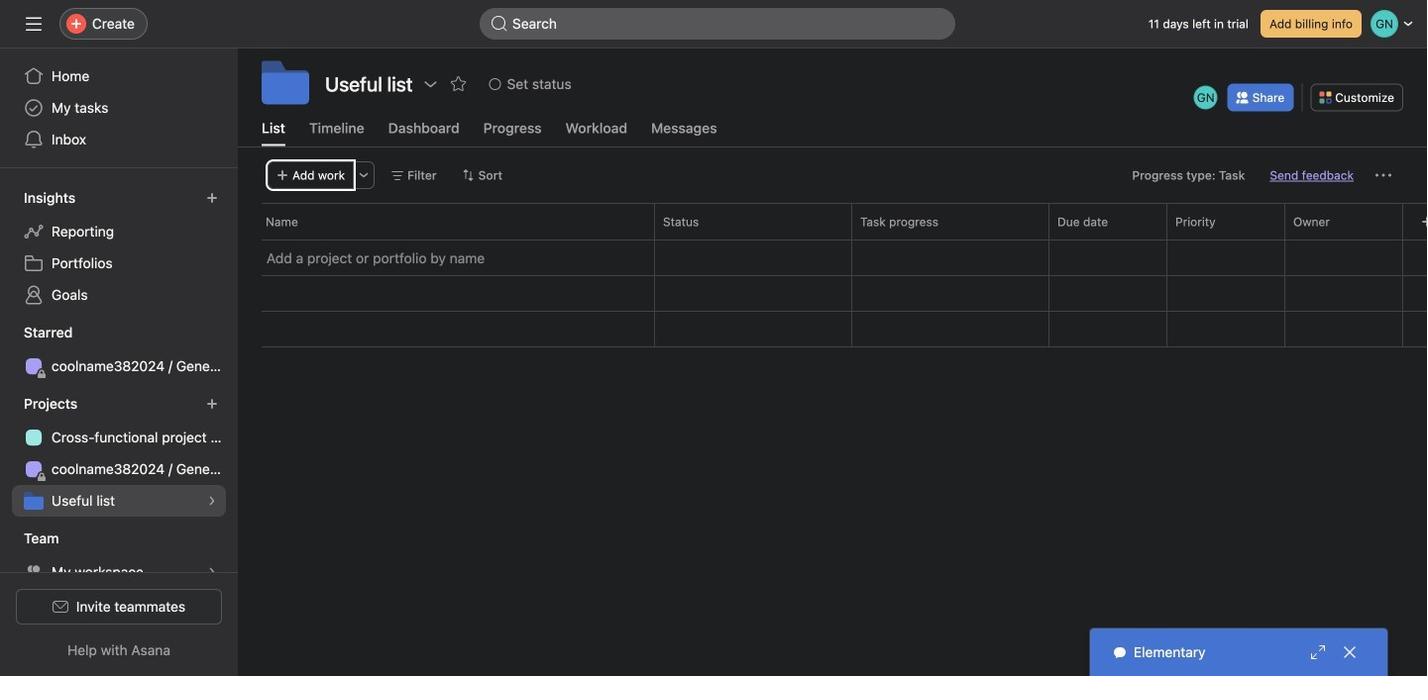 Task type: describe. For each thing, give the bounding box(es) containing it.
starred element
[[0, 315, 238, 386]]

isinverse image
[[492, 16, 507, 32]]

add field image
[[1421, 216, 1427, 228]]

5 row from the top
[[238, 311, 1427, 348]]

teams element
[[0, 521, 238, 593]]

show options image
[[423, 76, 439, 92]]

4 row from the top
[[238, 275, 1427, 312]]

close image
[[1342, 645, 1358, 661]]

expand elementary image
[[1310, 645, 1326, 661]]



Task type: locate. For each thing, give the bounding box(es) containing it.
see details, useful list image
[[206, 496, 218, 507]]

more actions image
[[358, 169, 370, 181]]

see details, my workspace image
[[206, 567, 218, 579]]

list box
[[480, 8, 955, 40]]

hide sidebar image
[[26, 16, 42, 32]]

2 row from the top
[[238, 239, 1427, 241]]

insights element
[[0, 180, 238, 315]]

gn image
[[1197, 86, 1215, 109]]

new project or portfolio image
[[206, 398, 218, 410]]

row
[[238, 203, 1427, 240], [238, 239, 1427, 241], [238, 240, 1427, 276], [238, 275, 1427, 312], [238, 311, 1427, 348]]

global element
[[0, 49, 238, 167]]

1 row from the top
[[238, 203, 1427, 240]]

add to starred image
[[451, 76, 466, 92]]

projects element
[[0, 386, 238, 521]]

new insights image
[[206, 192, 218, 204]]

3 row from the top
[[238, 240, 1427, 276]]



Task type: vqa. For each thing, say whether or not it's contained in the screenshot.
Portfolios in INSIGHTS Element
no



